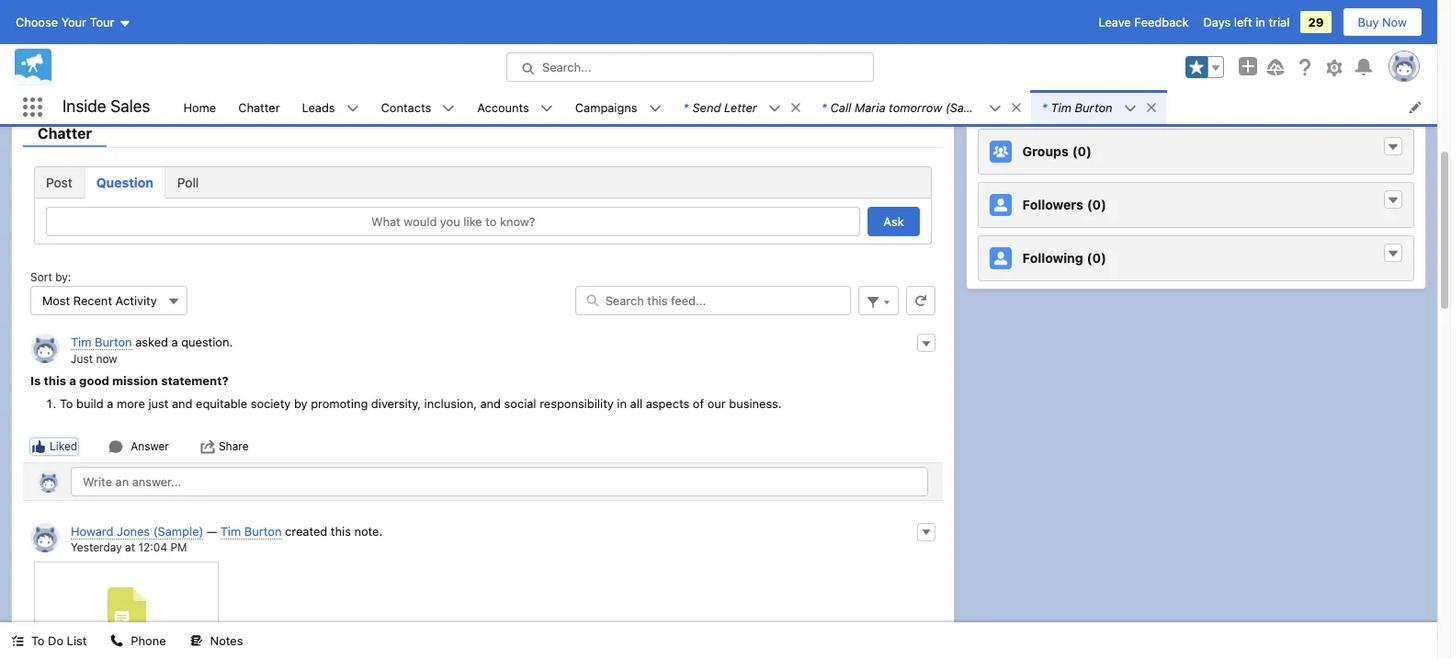 Task type: vqa. For each thing, say whether or not it's contained in the screenshot.
'* Call Maria tomorrow (Sample)'
yes



Task type: locate. For each thing, give the bounding box(es) containing it.
text default image inside share popup button
[[200, 439, 215, 454]]

with left the
[[332, 61, 357, 76]]

letter
[[724, 100, 757, 114]]

sep 29, 2023 up the fytd revenue at the top of page
[[1025, 2, 1095, 16]]

share your awesomeness with the world. (or at least with your colleagues on chatter.)
[[177, 61, 688, 76]]

29, up fytd revenue by quarter
[[1048, 37, 1065, 51]]

yesterday at 12:04 pm link
[[71, 541, 187, 554]]

0 vertical spatial tim burton image
[[30, 334, 60, 363]]

3 * from the left
[[1042, 100, 1048, 114]]

0 vertical spatial sep
[[1025, 2, 1045, 16]]

2 horizontal spatial a
[[172, 335, 178, 349]]

png
[[1150, 2, 1170, 16], [1151, 37, 1171, 51]]

note.
[[354, 524, 383, 538]]

0 horizontal spatial chatter link
[[23, 125, 107, 147]]

left
[[1235, 15, 1253, 29]]

to inside is this a good mission statement? to build a more just and equitable society by promoting diversity, inclusion, and social responsibility in all aspects of our business.
[[60, 396, 73, 411]]

1 vertical spatial (sample)
[[153, 524, 204, 538]]

and
[[172, 396, 193, 411], [480, 396, 501, 411]]

in right left
[[1256, 15, 1266, 29]]

0 vertical spatial at
[[445, 61, 457, 76]]

1 sep 29, 2023 from the top
[[1025, 2, 1095, 16]]

1 horizontal spatial (sample)
[[946, 100, 996, 114]]

* send letter
[[684, 100, 757, 114]]

sep up fytd revenue by quarter
[[1025, 37, 1045, 51]]

would
[[404, 214, 437, 229]]

png down feedback
[[1151, 37, 1171, 51]]

business.
[[729, 396, 782, 411]]

1 revenue from the top
[[1059, 22, 1106, 37]]

1 vertical spatial in
[[617, 396, 627, 411]]

1 vertical spatial (0)
[[1087, 197, 1107, 213]]

choose your tour button
[[15, 7, 132, 37]]

tim
[[1051, 100, 1072, 114], [71, 335, 91, 349], [221, 524, 241, 538]]

* up 'groups'
[[1042, 100, 1048, 114]]

29,
[[1048, 2, 1065, 16], [1048, 37, 1065, 51]]

text default image right contacts
[[442, 102, 455, 115]]

1 horizontal spatial in
[[1256, 15, 1266, 29]]

tim burton link up the now at the bottom left
[[71, 335, 132, 350]]

text default image inside answer button
[[109, 439, 123, 454]]

you
[[440, 214, 460, 229]]

revenue for fytd revenue
[[1059, 22, 1106, 37]]

0 horizontal spatial tim
[[71, 335, 91, 349]]

1 horizontal spatial tim
[[221, 524, 241, 538]]

(0) right followers
[[1087, 197, 1107, 213]]

and right just
[[172, 396, 193, 411]]

share for share your awesomeness with the world. (or at least with your colleagues on chatter.)
[[177, 61, 212, 76]]

chatter down awesomeness
[[238, 100, 280, 114]]

inside sales
[[63, 97, 150, 116]]

text default image inside "phone" button
[[111, 635, 124, 648]]

tim burton link right —
[[221, 524, 282, 539]]

2 and from the left
[[480, 396, 501, 411]]

29
[[1309, 15, 1324, 29]]

poll link
[[165, 167, 211, 198]]

campaigns list item
[[564, 90, 673, 124]]

to do list
[[31, 633, 87, 648]]

text default image left the phone
[[111, 635, 124, 648]]

just
[[71, 352, 93, 366]]

your up 'home'
[[215, 61, 241, 76]]

1 sep from the top
[[1025, 2, 1045, 16]]

2 vertical spatial a
[[107, 396, 113, 411]]

group
[[1186, 56, 1225, 78]]

share down equitable
[[219, 439, 249, 453]]

leads
[[302, 100, 335, 114]]

0 vertical spatial revenue
[[1059, 22, 1106, 37]]

share
[[177, 61, 212, 76], [219, 439, 249, 453]]

(or
[[423, 61, 442, 76]]

inclusion,
[[424, 396, 477, 411]]

0 horizontal spatial *
[[684, 100, 689, 114]]

0 horizontal spatial at
[[125, 541, 135, 554]]

your up accounts list item
[[521, 61, 547, 76]]

1 vertical spatial to
[[31, 633, 45, 648]]

most recent activity
[[42, 293, 157, 308]]

least
[[460, 61, 489, 76]]

0 vertical spatial share
[[177, 61, 212, 76]]

2 vertical spatial (0)
[[1087, 250, 1107, 266]]

12:04
[[138, 541, 167, 554]]

1 horizontal spatial this
[[331, 524, 351, 538]]

to left 'build'
[[60, 396, 73, 411]]

* left the send
[[684, 100, 689, 114]]

revenue
[[1059, 22, 1106, 37], [1059, 57, 1106, 72]]

0 vertical spatial (0)
[[1073, 144, 1092, 159]]

at right (or
[[445, 61, 457, 76]]

2 horizontal spatial tim
[[1051, 100, 1072, 114]]

2023 for 67
[[1068, 37, 1095, 51]]

fytd up fytd revenue by quarter
[[1025, 22, 1055, 37]]

0 horizontal spatial burton
[[95, 335, 132, 349]]

text default image left notes
[[190, 635, 203, 648]]

0 horizontal spatial with
[[332, 61, 357, 76]]

1 your from the left
[[215, 61, 241, 76]]

your
[[215, 61, 241, 76], [521, 61, 547, 76]]

2 sep 29, 2023 from the top
[[1025, 37, 1095, 51]]

tim right —
[[221, 524, 241, 538]]

(0) for following (0)
[[1087, 250, 1107, 266]]

in
[[1256, 15, 1266, 29], [617, 396, 627, 411]]

0 vertical spatial 29,
[[1048, 2, 1065, 16]]

at inside howard jones (sample) — tim burton created this note. yesterday at 12:04 pm
[[125, 541, 135, 554]]

0 vertical spatial chatter link
[[227, 90, 291, 124]]

2 fytd from the top
[[1025, 57, 1055, 72]]

world.
[[383, 61, 419, 76]]

text default image inside to do list button
[[11, 635, 24, 648]]

call
[[831, 100, 852, 114]]

chatter link
[[227, 90, 291, 124], [23, 125, 107, 147]]

tim up groups (0)
[[1051, 100, 1072, 114]]

leads link
[[291, 90, 346, 124]]

1 vertical spatial by
[[294, 396, 308, 411]]

1 vertical spatial 29,
[[1048, 37, 1065, 51]]

1 vertical spatial a
[[69, 373, 76, 388]]

0 vertical spatial sep 29, 2023
[[1025, 2, 1095, 16]]

tim burton, just now element
[[23, 326, 943, 462]]

is this a good mission statement? to build a more just and equitable society by promoting diversity, inclusion, and social responsibility in all aspects of our business.
[[30, 373, 782, 411]]

0 vertical spatial by
[[1110, 57, 1123, 72]]

0 vertical spatial this
[[44, 373, 66, 388]]

tim inside the tim burton asked a question. just now
[[71, 335, 91, 349]]

1 vertical spatial chatter
[[38, 125, 92, 142]]

on
[[618, 61, 632, 76]]

text default image
[[790, 101, 802, 114], [442, 102, 455, 115], [768, 102, 781, 115], [31, 439, 46, 454], [11, 635, 24, 648], [111, 635, 124, 648], [190, 635, 203, 648]]

Write an answer... text field
[[71, 467, 928, 496]]

0 horizontal spatial (sample)
[[153, 524, 204, 538]]

0 vertical spatial tim burton link
[[71, 335, 132, 350]]

2 * from the left
[[822, 100, 827, 114]]

1 vertical spatial burton
[[95, 335, 132, 349]]

1 vertical spatial kb
[[1123, 37, 1137, 51]]

1 horizontal spatial share
[[219, 439, 249, 453]]

your
[[61, 15, 86, 29]]

revenue down the fytd revenue at the top of page
[[1059, 57, 1106, 72]]

chatter link down awesomeness
[[227, 90, 291, 124]]

leads list item
[[291, 90, 370, 124]]

followers
[[1023, 197, 1084, 213]]

contacts list item
[[370, 90, 466, 124]]

png for 67 kb
[[1151, 37, 1171, 51]]

burton up the now at the bottom left
[[95, 335, 132, 349]]

1 vertical spatial share
[[219, 439, 249, 453]]

2 horizontal spatial burton
[[1075, 100, 1113, 114]]

chatter down inside
[[38, 125, 92, 142]]

contacts
[[381, 100, 431, 114]]

revenue left the 67
[[1059, 22, 1106, 37]]

this left 'note.'
[[331, 524, 351, 538]]

list
[[172, 90, 1438, 124]]

chatter link down inside
[[23, 125, 107, 147]]

tim burton image for howard
[[30, 523, 60, 552]]

tab list
[[34, 166, 932, 199]]

fytd
[[1025, 22, 1055, 37], [1025, 57, 1055, 72]]

1 horizontal spatial a
[[107, 396, 113, 411]]

me
[[72, 61, 88, 75]]

1 horizontal spatial with
[[492, 61, 517, 76]]

0 horizontal spatial to
[[31, 633, 45, 648]]

by right society
[[294, 396, 308, 411]]

sales
[[110, 97, 150, 116]]

list item
[[673, 90, 811, 124], [811, 90, 1031, 124], [1031, 90, 1166, 124]]

0 horizontal spatial by
[[294, 396, 308, 411]]

1 horizontal spatial at
[[445, 61, 457, 76]]

2 2023 from the top
[[1068, 37, 1095, 51]]

* left call
[[822, 100, 827, 114]]

2 list item from the left
[[811, 90, 1031, 124]]

1 vertical spatial sep
[[1025, 37, 1045, 51]]

1 * from the left
[[684, 100, 689, 114]]

29, for 51
[[1048, 2, 1065, 16]]

text default image inside contacts list item
[[442, 102, 455, 115]]

0 horizontal spatial tim burton link
[[71, 335, 132, 350]]

1 vertical spatial this
[[331, 524, 351, 538]]

howard
[[71, 524, 113, 538]]

0 vertical spatial fytd
[[1025, 22, 1055, 37]]

1 vertical spatial sep 29, 2023
[[1025, 37, 1095, 51]]

1 vertical spatial fytd
[[1025, 57, 1055, 72]]

text default image inside leads 'list item'
[[346, 102, 359, 115]]

fytd down the fytd revenue at the top of page
[[1025, 57, 1055, 72]]

(0) right following
[[1087, 250, 1107, 266]]

(sample) right tomorrow
[[946, 100, 996, 114]]

2023 up the fytd revenue at the top of page
[[1068, 2, 1095, 16]]

1 horizontal spatial tim burton link
[[221, 524, 282, 539]]

search...
[[542, 60, 592, 74]]

0 vertical spatial in
[[1256, 15, 1266, 29]]

0 vertical spatial to
[[60, 396, 73, 411]]

(sample) inside howard jones (sample) — tim burton created this note. yesterday at 12:04 pm
[[153, 524, 204, 538]]

tim burton image left the howard
[[30, 523, 60, 552]]

statement?
[[161, 373, 229, 388]]

post link
[[35, 167, 84, 198]]

0 vertical spatial png
[[1150, 2, 1170, 16]]

sep for 51
[[1025, 2, 1045, 16]]

1 horizontal spatial chatter
[[238, 100, 280, 114]]

and left social
[[480, 396, 501, 411]]

1 vertical spatial tim burton link
[[221, 524, 282, 539]]

leave feedback
[[1099, 15, 1189, 29]]

with
[[332, 61, 357, 76], [492, 61, 517, 76]]

2023 up fytd revenue by quarter
[[1068, 37, 1095, 51]]

tim burton image
[[38, 470, 60, 492]]

to
[[60, 396, 73, 411], [31, 633, 45, 648]]

a right "asked"
[[172, 335, 178, 349]]

1 vertical spatial at
[[125, 541, 135, 554]]

0 vertical spatial kb
[[1121, 2, 1136, 16]]

1 horizontal spatial *
[[822, 100, 827, 114]]

a right 'build'
[[107, 396, 113, 411]]

following (0)
[[1023, 250, 1107, 266]]

text default image inside accounts list item
[[540, 102, 553, 115]]

burton left created
[[244, 524, 282, 538]]

1 vertical spatial tim burton image
[[30, 523, 60, 552]]

to left do
[[31, 633, 45, 648]]

1 horizontal spatial to
[[60, 396, 73, 411]]

0 horizontal spatial a
[[69, 373, 76, 388]]

list containing home
[[172, 90, 1438, 124]]

0 horizontal spatial share
[[177, 61, 212, 76]]

2 29, from the top
[[1048, 37, 1065, 51]]

png right 51 kb
[[1150, 2, 1170, 16]]

this right is
[[44, 373, 66, 388]]

—
[[207, 524, 217, 538]]

burton down fytd revenue by quarter
[[1075, 100, 1113, 114]]

text default image left do
[[11, 635, 24, 648]]

choose
[[16, 15, 58, 29]]

buy now button
[[1343, 7, 1423, 37]]

0 vertical spatial a
[[172, 335, 178, 349]]

groups
[[1023, 144, 1069, 159]]

at down jones
[[125, 541, 135, 554]]

1 vertical spatial tim
[[71, 335, 91, 349]]

2 revenue from the top
[[1059, 57, 1106, 72]]

by down the 67
[[1110, 57, 1123, 72]]

1 2023 from the top
[[1068, 2, 1095, 16]]

1 fytd from the top
[[1025, 22, 1055, 37]]

trial
[[1269, 15, 1290, 29]]

0 horizontal spatial this
[[44, 373, 66, 388]]

fytd revenue
[[1025, 22, 1106, 37]]

1 horizontal spatial and
[[480, 396, 501, 411]]

1 vertical spatial revenue
[[1059, 57, 1106, 72]]

1 horizontal spatial burton
[[244, 524, 282, 538]]

what would you like to know?
[[371, 214, 535, 229]]

1 horizontal spatial your
[[521, 61, 547, 76]]

1 vertical spatial png
[[1151, 37, 1171, 51]]

* for * call maria tomorrow (sample)
[[822, 100, 827, 114]]

2 tim burton image from the top
[[30, 523, 60, 552]]

share inside popup button
[[219, 439, 249, 453]]

burton
[[1075, 100, 1113, 114], [95, 335, 132, 349], [244, 524, 282, 538]]

send
[[693, 100, 721, 114]]

sort by:
[[30, 270, 71, 284]]

fytd revenue by quarter link
[[990, 57, 1403, 88]]

(sample) up pm
[[153, 524, 204, 538]]

1 vertical spatial 2023
[[1068, 37, 1095, 51]]

build
[[76, 396, 104, 411]]

tim burton link
[[71, 335, 132, 350], [221, 524, 282, 539]]

sep 29, 2023 up fytd revenue by quarter
[[1025, 37, 1095, 51]]

0 vertical spatial 2023
[[1068, 2, 1095, 16]]

home link
[[172, 90, 227, 124]]

in left all
[[617, 396, 627, 411]]

answer
[[131, 439, 169, 453]]

text default image left liked
[[31, 439, 46, 454]]

0 horizontal spatial your
[[215, 61, 241, 76]]

sep
[[1025, 2, 1045, 16], [1025, 37, 1045, 51]]

0 horizontal spatial and
[[172, 396, 193, 411]]

sep up the fytd revenue at the top of page
[[1025, 2, 1045, 16]]

0 horizontal spatial in
[[617, 396, 627, 411]]

accounts list item
[[466, 90, 564, 124]]

share up 'home'
[[177, 61, 212, 76]]

text default image
[[1010, 101, 1023, 114], [1145, 101, 1158, 114], [346, 102, 359, 115], [540, 102, 553, 115], [649, 102, 662, 115], [1387, 141, 1400, 154], [1387, 194, 1400, 207], [1387, 248, 1400, 261], [109, 439, 123, 454], [200, 439, 215, 454]]

29, up the fytd revenue at the top of page
[[1048, 2, 1065, 16]]

a left good
[[69, 373, 76, 388]]

67
[[1109, 37, 1123, 51]]

social
[[504, 396, 537, 411]]

a inside the tim burton asked a question. just now
[[172, 335, 178, 349]]

2 sep from the top
[[1025, 37, 1045, 51]]

tim burton image up is
[[30, 334, 60, 363]]

tim up just
[[71, 335, 91, 349]]

2 vertical spatial tim
[[221, 524, 241, 538]]

revenue inside the fytd revenue by quarter link
[[1059, 57, 1106, 72]]

notes button
[[179, 622, 254, 659]]

1 horizontal spatial by
[[1110, 57, 1123, 72]]

tim inside howard jones (sample) — tim burton created this note. yesterday at 12:04 pm
[[221, 524, 241, 538]]

2 vertical spatial burton
[[244, 524, 282, 538]]

1 tim burton image from the top
[[30, 334, 60, 363]]

revenue for fytd revenue by quarter
[[1059, 57, 1106, 72]]

2 horizontal spatial *
[[1042, 100, 1048, 114]]

0 vertical spatial tim
[[1051, 100, 1072, 114]]

1 and from the left
[[172, 396, 193, 411]]

1 29, from the top
[[1048, 2, 1065, 16]]

phone button
[[100, 622, 177, 659]]

with right least
[[492, 61, 517, 76]]

(0) right 'groups'
[[1073, 144, 1092, 159]]

chatter.)
[[636, 61, 688, 76]]

tim burton image
[[30, 334, 60, 363], [30, 523, 60, 552]]



Task type: describe. For each thing, give the bounding box(es) containing it.
text default image left call
[[790, 101, 802, 114]]

leave
[[1099, 15, 1132, 29]]

buy now
[[1358, 15, 1408, 29]]

ask
[[884, 214, 904, 229]]

question link
[[84, 167, 165, 198]]

following
[[1023, 250, 1084, 266]]

now
[[1383, 15, 1408, 29]]

text default image right 'letter'
[[768, 102, 781, 115]]

equitable
[[196, 396, 247, 411]]

background
[[52, 24, 124, 40]]

3 list item from the left
[[1031, 90, 1166, 124]]

our
[[708, 396, 726, 411]]

of
[[693, 396, 704, 411]]

0 vertical spatial burton
[[1075, 100, 1113, 114]]

kb for 51 kb
[[1121, 2, 1136, 16]]

jones
[[117, 524, 150, 538]]

this inside howard jones (sample) — tim burton created this note. yesterday at 12:04 pm
[[331, 524, 351, 538]]

aspects
[[646, 396, 690, 411]]

recent
[[73, 293, 112, 308]]

days left in trial
[[1204, 15, 1290, 29]]

notes
[[210, 633, 243, 648]]

0 vertical spatial chatter
[[238, 100, 280, 114]]

Search this feed... search field
[[575, 286, 851, 315]]

pm
[[171, 541, 187, 554]]

29, for 67
[[1048, 37, 1065, 51]]

sep 29, 2023 for 67 kb
[[1025, 37, 1095, 51]]

days
[[1204, 15, 1231, 29]]

just now link
[[71, 352, 117, 366]]

answer button
[[108, 438, 170, 455]]

sep for 67
[[1025, 37, 1045, 51]]

67 kb
[[1109, 37, 1137, 51]]

howard jones (sample) — tim burton created this note. yesterday at 12:04 pm
[[71, 524, 383, 554]]

1 horizontal spatial chatter link
[[227, 90, 291, 124]]

campaigns
[[575, 100, 638, 114]]

kb for 67 kb
[[1123, 37, 1137, 51]]

sort
[[30, 270, 52, 284]]

share button
[[199, 438, 250, 455]]

asked
[[135, 335, 168, 349]]

to inside button
[[31, 633, 45, 648]]

what would you like to know? button
[[46, 207, 861, 236]]

contacts link
[[370, 90, 442, 124]]

accounts
[[477, 100, 529, 114]]

tim inside list item
[[1051, 100, 1072, 114]]

groups (0)
[[1023, 144, 1092, 159]]

burton inside howard jones (sample) — tim burton created this note. yesterday at 12:04 pm
[[244, 524, 282, 538]]

search... button
[[507, 52, 874, 82]]

tim burton, yesterday at 12:04 pm element
[[23, 515, 943, 659]]

followers (0)
[[1023, 197, 1107, 213]]

yesterday
[[71, 541, 122, 554]]

2 your from the left
[[521, 61, 547, 76]]

what
[[371, 214, 401, 229]]

tim burton image for tim
[[30, 334, 60, 363]]

1 list item from the left
[[673, 90, 811, 124]]

share for share
[[219, 439, 249, 453]]

in inside is this a good mission statement? to build a more just and equitable society by promoting diversity, inclusion, and social responsibility in all aspects of our business.
[[617, 396, 627, 411]]

know?
[[500, 214, 535, 229]]

fytd revenue by quarter
[[1025, 57, 1169, 72]]

accounts link
[[466, 90, 540, 124]]

png for 51 kb
[[1150, 2, 1170, 16]]

maria
[[855, 100, 886, 114]]

the
[[360, 61, 379, 76]]

1 with from the left
[[332, 61, 357, 76]]

by inside is this a good mission statement? to build a more just and equitable society by promoting diversity, inclusion, and social responsibility in all aspects of our business.
[[294, 396, 308, 411]]

all
[[630, 396, 643, 411]]

background button
[[24, 18, 942, 47]]

home
[[183, 100, 216, 114]]

text default image inside campaigns list item
[[649, 102, 662, 115]]

just
[[148, 396, 169, 411]]

ask button
[[868, 207, 920, 236]]

most
[[42, 293, 70, 308]]

do
[[48, 633, 63, 648]]

campaigns link
[[564, 90, 649, 124]]

now
[[96, 352, 117, 366]]

choose your tour
[[16, 15, 114, 29]]

feedback
[[1135, 15, 1189, 29]]

(0) for followers (0)
[[1087, 197, 1107, 213]]

sep 29, 2023 for 51 kb
[[1025, 2, 1095, 16]]

this inside is this a good mission statement? to build a more just and equitable society by promoting diversity, inclusion, and social responsibility in all aspects of our business.
[[44, 373, 66, 388]]

promoting
[[311, 396, 368, 411]]

diversity,
[[371, 396, 421, 411]]

about me
[[38, 61, 88, 75]]

about
[[38, 61, 69, 75]]

* for * send letter
[[684, 100, 689, 114]]

good
[[79, 373, 109, 388]]

leave feedback link
[[1099, 15, 1189, 29]]

fytd for fytd revenue by quarter
[[1025, 57, 1055, 72]]

Sort by: button
[[30, 286, 187, 315]]

2 with from the left
[[492, 61, 517, 76]]

phone
[[131, 633, 166, 648]]

51
[[1109, 2, 1121, 16]]

1 vertical spatial chatter link
[[23, 125, 107, 147]]

fytd for fytd revenue
[[1025, 22, 1055, 37]]

text default image inside notes button
[[190, 635, 203, 648]]

more
[[117, 396, 145, 411]]

0 vertical spatial (sample)
[[946, 100, 996, 114]]

question
[[96, 175, 153, 190]]

howard jones (sample) link
[[71, 524, 204, 539]]

burton inside the tim burton asked a question. just now
[[95, 335, 132, 349]]

2023 for 51
[[1068, 2, 1095, 16]]

tab list containing post
[[34, 166, 932, 199]]

created
[[285, 524, 328, 538]]

liked
[[50, 439, 77, 453]]

tour
[[90, 15, 114, 29]]

colleagues
[[550, 61, 614, 76]]

by:
[[55, 270, 71, 284]]

(0) for groups (0)
[[1073, 144, 1092, 159]]

text default image inside liked button
[[31, 439, 46, 454]]

like
[[464, 214, 482, 229]]

tomorrow
[[889, 100, 943, 114]]

0 horizontal spatial chatter
[[38, 125, 92, 142]]

responsibility
[[540, 396, 614, 411]]

* for * tim burton
[[1042, 100, 1048, 114]]

to
[[486, 214, 497, 229]]

51 kb
[[1109, 2, 1136, 16]]



